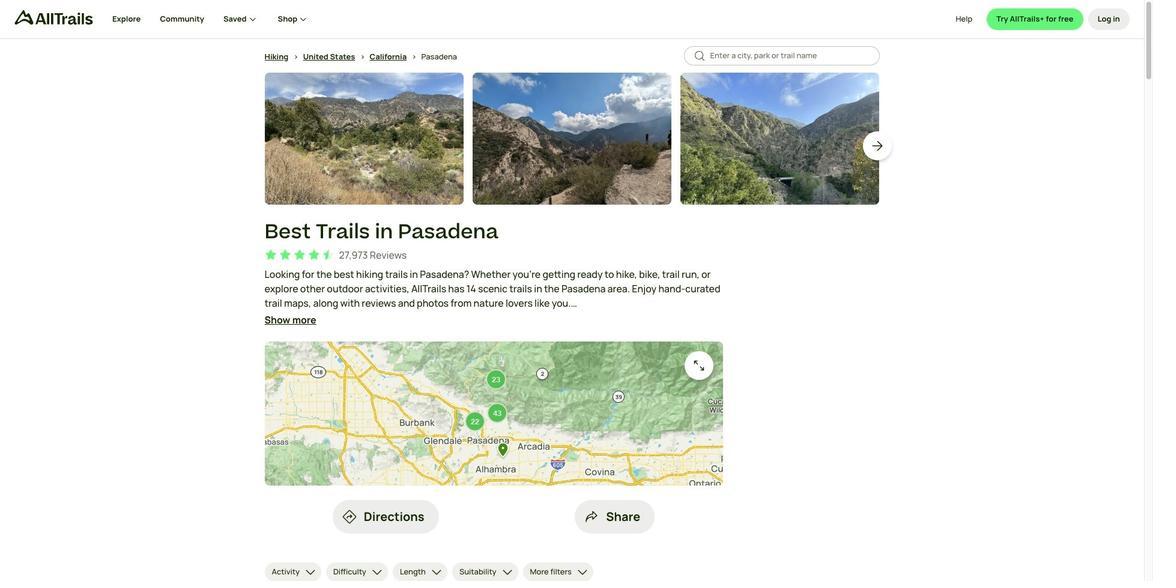 Task type: vqa. For each thing, say whether or not it's contained in the screenshot.
the "Cookie Consent Banner" DIALOG
yes



Task type: describe. For each thing, give the bounding box(es) containing it.
cookie consent banner dialog
[[14, 524, 1130, 567]]

trails in pasadena, california, united states 58552980 | alltrails.com image
[[680, 73, 879, 205]]

trails in pasadena, california, united states 50229593 | alltrails.com image
[[265, 73, 463, 205]]

trails in pasadena, california, united states 56290982 | alltrails.com image
[[472, 73, 671, 205]]

map of trails in pasadena, california image
[[265, 341, 723, 486]]



Task type: locate. For each thing, give the bounding box(es) containing it.
dialog
[[0, 0, 1153, 581]]

next image
[[870, 139, 884, 153]]

None search field
[[684, 46, 880, 65]]

expand map image
[[692, 358, 706, 373]]

Enter a city, park or trail name field
[[710, 50, 870, 62]]



